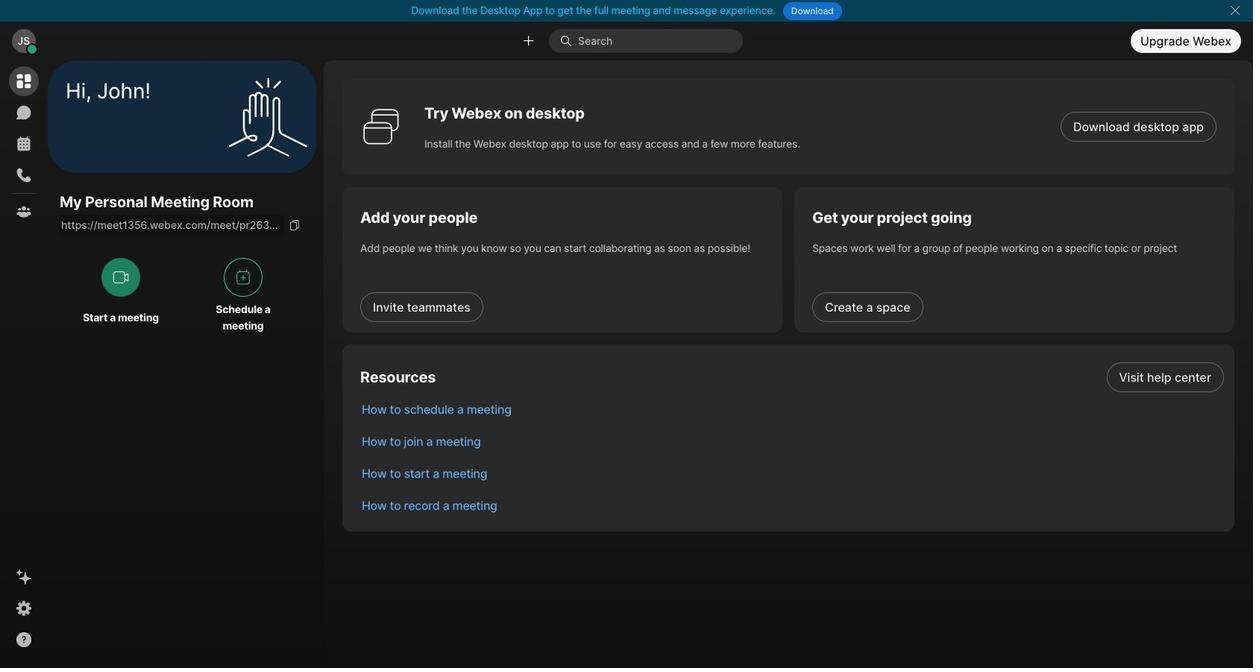 Task type: describe. For each thing, give the bounding box(es) containing it.
webex tab list
[[9, 66, 39, 227]]

3 list item from the top
[[350, 425, 1235, 457]]

1 list item from the top
[[350, 361, 1235, 393]]

cancel_16 image
[[1230, 4, 1241, 16]]

5 list item from the top
[[350, 489, 1235, 521]]

4 list item from the top
[[350, 457, 1235, 489]]



Task type: vqa. For each thing, say whether or not it's contained in the screenshot.
Accessibility tab
no



Task type: locate. For each thing, give the bounding box(es) containing it.
None text field
[[60, 215, 284, 236]]

two hands high fiving image
[[223, 72, 313, 162]]

2 list item from the top
[[350, 393, 1235, 425]]

list item
[[350, 361, 1235, 393], [350, 393, 1235, 425], [350, 425, 1235, 457], [350, 457, 1235, 489], [350, 489, 1235, 521]]

navigation
[[0, 60, 48, 668]]



